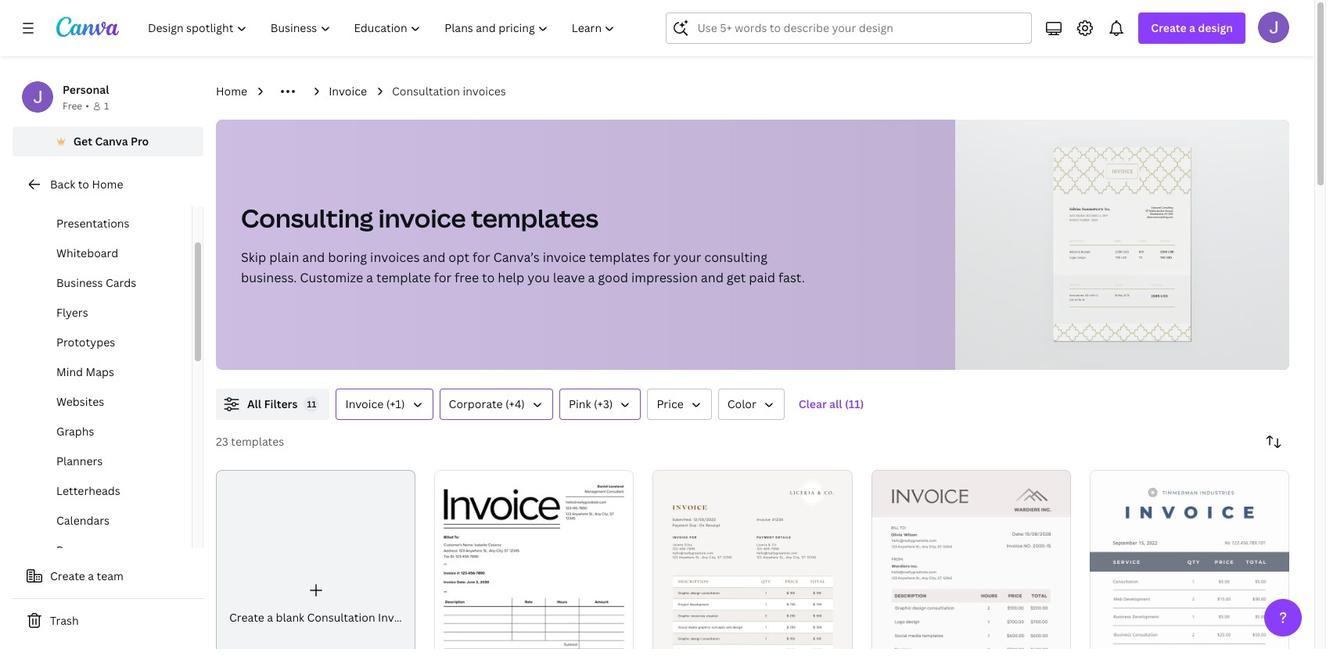 Task type: locate. For each thing, give the bounding box(es) containing it.
a for create a design
[[1190, 20, 1196, 35]]

home inside back to home link
[[92, 177, 123, 192]]

create a design
[[1152, 20, 1234, 35]]

invoice for invoice
[[329, 84, 367, 99]]

invoice
[[379, 201, 466, 235], [543, 249, 586, 266]]

a for create a blank consultation invoice
[[267, 611, 273, 626]]

corporate (+4)
[[449, 397, 525, 412]]

templates right 23
[[231, 434, 284, 449]]

invoice inside button
[[346, 397, 384, 412]]

to right back
[[78, 177, 89, 192]]

consultation right blank
[[307, 611, 375, 626]]

boring
[[328, 249, 367, 266]]

1 vertical spatial templates
[[589, 249, 650, 266]]

1 vertical spatial to
[[482, 269, 495, 287]]

a left blank
[[267, 611, 273, 626]]

2 vertical spatial invoice
[[378, 611, 416, 626]]

trash
[[50, 614, 79, 629]]

create down resumes
[[50, 569, 85, 584]]

black and white sleek minimalist management consulting invoice doc image
[[435, 470, 634, 650]]

opt
[[449, 249, 470, 266]]

resumes
[[56, 543, 104, 558]]

a for create a team
[[88, 569, 94, 584]]

invoices
[[463, 84, 506, 99], [370, 249, 420, 266]]

(+1)
[[387, 397, 405, 412]]

1 horizontal spatial create
[[229, 611, 265, 626]]

a left 'good' on the left of the page
[[588, 269, 595, 287]]

team
[[97, 569, 124, 584]]

to inside skip plain and boring invoices and opt for canva's invoice templates for your consulting business. customize a template for free to help you leave a good impression and get paid fast.
[[482, 269, 495, 287]]

business cards link
[[25, 269, 192, 298]]

clear all (11)
[[799, 397, 865, 412]]

fast.
[[779, 269, 806, 287]]

for
[[473, 249, 491, 266], [653, 249, 671, 266], [434, 269, 452, 287]]

a left design
[[1190, 20, 1196, 35]]

0 horizontal spatial to
[[78, 177, 89, 192]]

0 horizontal spatial home
[[92, 177, 123, 192]]

skip
[[241, 249, 266, 266]]

create inside button
[[50, 569, 85, 584]]

home
[[216, 84, 247, 99], [92, 177, 123, 192]]

invoice (+1)
[[346, 397, 405, 412]]

home link
[[216, 83, 247, 100]]

a down boring
[[366, 269, 373, 287]]

0 horizontal spatial create
[[50, 569, 85, 584]]

create left design
[[1152, 20, 1187, 35]]

invoice (+1) button
[[336, 389, 433, 420]]

1 vertical spatial create
[[50, 569, 85, 584]]

consulting
[[705, 249, 768, 266]]

business.
[[241, 269, 297, 287]]

invoice inside skip plain and boring invoices and opt for canva's invoice templates for your consulting business. customize a template for free to help you leave a good impression and get paid fast.
[[543, 249, 586, 266]]

cards
[[106, 276, 136, 290]]

invoice up opt
[[379, 201, 466, 235]]

0 horizontal spatial consultation
[[307, 611, 375, 626]]

1 horizontal spatial invoice
[[543, 249, 586, 266]]

templates
[[471, 201, 599, 235], [589, 249, 650, 266], [231, 434, 284, 449]]

create a team
[[50, 569, 124, 584]]

pink (+3)
[[569, 397, 613, 412]]

1 vertical spatial invoice
[[346, 397, 384, 412]]

websites
[[56, 395, 104, 409]]

11
[[307, 398, 316, 410]]

personal
[[63, 82, 109, 97]]

create for create a blank consultation invoice
[[229, 611, 265, 626]]

0 horizontal spatial invoices
[[370, 249, 420, 266]]

2 horizontal spatial create
[[1152, 20, 1187, 35]]

create inside dropdown button
[[1152, 20, 1187, 35]]

1 vertical spatial invoice
[[543, 249, 586, 266]]

1 horizontal spatial consultation
[[392, 84, 460, 99]]

create a blank consultation invoice
[[229, 611, 416, 626]]

prototypes
[[56, 335, 115, 350]]

for up impression at the top of page
[[653, 249, 671, 266]]

templates inside skip plain and boring invoices and opt for canva's invoice templates for your consulting business. customize a template for free to help you leave a good impression and get paid fast.
[[589, 249, 650, 266]]

corporate
[[449, 397, 503, 412]]

1 vertical spatial home
[[92, 177, 123, 192]]

trash link
[[13, 606, 204, 637]]

a left team
[[88, 569, 94, 584]]

1 horizontal spatial and
[[423, 249, 446, 266]]

0 vertical spatial home
[[216, 84, 247, 99]]

invoice up leave
[[543, 249, 586, 266]]

0 vertical spatial to
[[78, 177, 89, 192]]

1 vertical spatial invoices
[[370, 249, 420, 266]]

for left free
[[434, 269, 452, 287]]

consulting
[[241, 201, 374, 235]]

create a team button
[[13, 561, 204, 593]]

template
[[376, 269, 431, 287]]

invoice
[[329, 84, 367, 99], [346, 397, 384, 412], [378, 611, 416, 626]]

for right opt
[[473, 249, 491, 266]]

back to home link
[[13, 169, 204, 200]]

and up customize
[[302, 249, 325, 266]]

1 horizontal spatial invoices
[[463, 84, 506, 99]]

maps
[[86, 365, 114, 380]]

2 horizontal spatial and
[[701, 269, 724, 287]]

create
[[1152, 20, 1187, 35], [50, 569, 85, 584], [229, 611, 265, 626]]

get canva pro
[[73, 134, 149, 149]]

templates up 'good' on the left of the page
[[589, 249, 650, 266]]

create left blank
[[229, 611, 265, 626]]

corporate (+4) button
[[440, 389, 553, 420]]

0 horizontal spatial invoice
[[379, 201, 466, 235]]

a inside create a team button
[[88, 569, 94, 584]]

0 vertical spatial create
[[1152, 20, 1187, 35]]

resumes link
[[25, 536, 192, 566]]

consulting invoice templates image
[[956, 120, 1290, 370], [1054, 147, 1192, 342]]

price
[[657, 397, 684, 412]]

prototypes link
[[25, 328, 192, 358]]

create for create a design
[[1152, 20, 1187, 35]]

23 templates
[[216, 434, 284, 449]]

templates up canva's
[[471, 201, 599, 235]]

1 horizontal spatial home
[[216, 84, 247, 99]]

calendars
[[56, 514, 110, 528]]

consultation down top level navigation element
[[392, 84, 460, 99]]

2 vertical spatial templates
[[231, 434, 284, 449]]

None search field
[[667, 13, 1033, 44]]

a inside create a blank consultation invoice element
[[267, 611, 273, 626]]

and left get
[[701, 269, 724, 287]]

1 vertical spatial consultation
[[307, 611, 375, 626]]

a inside create a design dropdown button
[[1190, 20, 1196, 35]]

good
[[598, 269, 629, 287]]

(+4)
[[506, 397, 525, 412]]

consultation
[[392, 84, 460, 99], [307, 611, 375, 626]]

free
[[455, 269, 479, 287]]

invoice link
[[329, 83, 367, 100]]

to right free
[[482, 269, 495, 287]]

get
[[727, 269, 746, 287]]

a
[[1190, 20, 1196, 35], [366, 269, 373, 287], [588, 269, 595, 287], [88, 569, 94, 584], [267, 611, 273, 626]]

0 vertical spatial invoice
[[329, 84, 367, 99]]

and left opt
[[423, 249, 446, 266]]

1 horizontal spatial to
[[482, 269, 495, 287]]

2 vertical spatial create
[[229, 611, 265, 626]]



Task type: describe. For each thing, give the bounding box(es) containing it.
design
[[1199, 20, 1234, 35]]

presentations link
[[25, 209, 192, 239]]

top level navigation element
[[138, 13, 629, 44]]

filters
[[264, 397, 298, 412]]

blank
[[276, 611, 305, 626]]

create a blank consultation invoice link
[[216, 471, 416, 650]]

consulting invoice templates
[[241, 201, 599, 235]]

invoice for invoice (+1)
[[346, 397, 384, 412]]

graphs link
[[25, 417, 192, 447]]

create a blank consultation invoice element
[[216, 471, 416, 650]]

11 filter options selected element
[[304, 397, 320, 413]]

create for create a team
[[50, 569, 85, 584]]

color button
[[718, 389, 785, 420]]

leave
[[553, 269, 585, 287]]

0 horizontal spatial and
[[302, 249, 325, 266]]

you
[[528, 269, 550, 287]]

paid
[[749, 269, 776, 287]]

help
[[498, 269, 525, 287]]

0 horizontal spatial for
[[434, 269, 452, 287]]

flyers link
[[25, 298, 192, 328]]

back
[[50, 177, 75, 192]]

flyers
[[56, 305, 88, 320]]

websites link
[[25, 388, 192, 417]]

docs
[[56, 186, 83, 201]]

elegant minimalist classic luxury business invoice template image
[[653, 471, 853, 650]]

0 vertical spatial invoice
[[379, 201, 466, 235]]

calendars link
[[25, 507, 192, 536]]

presentations
[[56, 216, 130, 231]]

back to home
[[50, 177, 123, 192]]

pro
[[131, 134, 149, 149]]

planners
[[56, 454, 103, 469]]

planners link
[[25, 447, 192, 477]]

canva's
[[494, 249, 540, 266]]

pink (+3) button
[[560, 389, 641, 420]]

create a design button
[[1139, 13, 1246, 44]]

0 vertical spatial consultation
[[392, 84, 460, 99]]

(+3)
[[594, 397, 613, 412]]

all
[[247, 397, 262, 412]]

•
[[86, 99, 89, 113]]

free
[[63, 99, 82, 113]]

all filters
[[247, 397, 298, 412]]

plain
[[270, 249, 299, 266]]

23
[[216, 434, 228, 449]]

business
[[56, 276, 103, 290]]

consultation invoices
[[392, 84, 506, 99]]

0 vertical spatial invoices
[[463, 84, 506, 99]]

get
[[73, 134, 92, 149]]

pink
[[569, 397, 591, 412]]

all
[[830, 397, 843, 412]]

2 horizontal spatial for
[[653, 249, 671, 266]]

whiteboard link
[[25, 239, 192, 269]]

gray clean minimalist professional business consultation and service invoice image
[[1090, 471, 1290, 650]]

mind maps link
[[25, 358, 192, 388]]

free •
[[63, 99, 89, 113]]

1 horizontal spatial for
[[473, 249, 491, 266]]

invoices inside skip plain and boring invoices and opt for canva's invoice templates for your consulting business. customize a template for free to help you leave a good impression and get paid fast.
[[370, 249, 420, 266]]

color
[[728, 397, 757, 412]]

(11)
[[845, 397, 865, 412]]

skip plain and boring invoices and opt for canva's invoice templates for your consulting business. customize a template for free to help you leave a good impression and get paid fast.
[[241, 249, 806, 287]]

impression
[[632, 269, 698, 287]]

1
[[104, 99, 109, 113]]

canva
[[95, 134, 128, 149]]

clear all (11) button
[[791, 389, 872, 420]]

docs link
[[25, 179, 192, 209]]

clear
[[799, 397, 827, 412]]

business cards
[[56, 276, 136, 290]]

get canva pro button
[[13, 127, 204, 157]]

your
[[674, 249, 702, 266]]

jacob simon image
[[1259, 12, 1290, 43]]

consultation inside create a blank consultation invoice element
[[307, 611, 375, 626]]

graphs
[[56, 424, 94, 439]]

Search search field
[[698, 13, 1023, 43]]

letterheads
[[56, 484, 120, 499]]

Sort by button
[[1259, 427, 1290, 458]]

letterheads link
[[25, 477, 192, 507]]

whiteboard
[[56, 246, 118, 261]]

price button
[[648, 389, 712, 420]]

beige gray simple minimalist consultation invoice image
[[872, 471, 1072, 650]]

mind
[[56, 365, 83, 380]]

0 vertical spatial templates
[[471, 201, 599, 235]]

mind maps
[[56, 365, 114, 380]]

customize
[[300, 269, 363, 287]]



Task type: vqa. For each thing, say whether or not it's contained in the screenshot.
Create to the middle
yes



